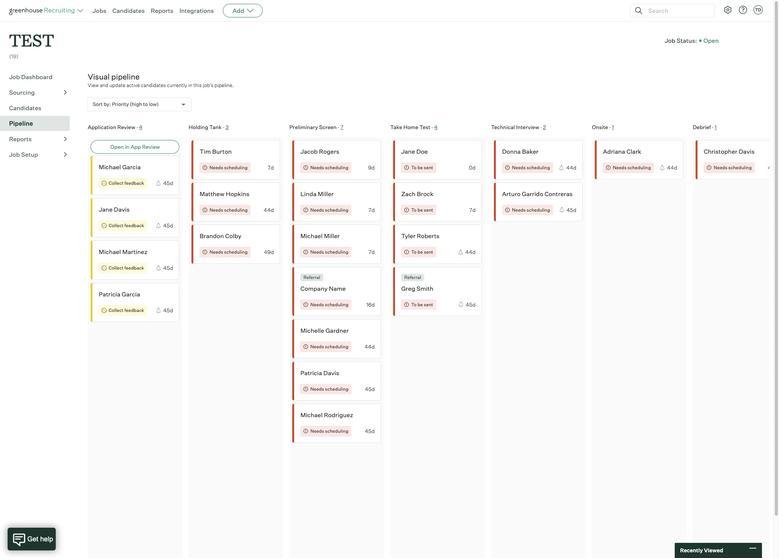 Task type: describe. For each thing, give the bounding box(es) containing it.
application review · 4
[[88, 124, 143, 130]]

michael garcia
[[99, 164, 141, 171]]

scheduling for matthew hopkins
[[224, 207, 248, 213]]

job setup link
[[9, 150, 67, 159]]

rogers
[[319, 148, 339, 156]]

needs for michael miller
[[310, 250, 324, 255]]

setup
[[21, 151, 38, 158]]

7d for zach brock
[[469, 207, 476, 213]]

to
[[143, 101, 148, 107]]

needs down company
[[310, 302, 324, 308]]

pipeline
[[111, 72, 140, 81]]

miller for michael miller
[[324, 233, 340, 240]]

dashboard
[[21, 73, 52, 81]]

patricia garcia
[[99, 291, 140, 298]]

michael for michael miller
[[300, 233, 323, 240]]

7d for michael miller
[[369, 249, 375, 256]]

collect for jane davis
[[109, 223, 123, 229]]

christopher
[[704, 148, 738, 156]]

review inside 'link'
[[142, 144, 160, 150]]

jacob rogers
[[300, 148, 339, 156]]

scheduling for jacob rogers
[[325, 165, 349, 171]]

jane davis
[[99, 206, 130, 214]]

collect for patricia garcia
[[109, 308, 123, 314]]

jacob
[[300, 148, 318, 156]]

needs scheduling for michelle gardner
[[310, 344, 349, 350]]

6 · from the left
[[609, 124, 611, 130]]

needs scheduling for donna baker
[[512, 165, 550, 171]]

16d
[[366, 302, 375, 308]]

2 4 from the left
[[434, 124, 438, 130]]

holding
[[189, 124, 208, 130]]

be for doe
[[418, 165, 423, 171]]

miller for linda miller
[[318, 190, 334, 198]]

arturo garrido contreras
[[502, 190, 573, 198]]

sent for zach brock
[[424, 207, 433, 213]]

tim burton
[[200, 148, 232, 156]]

feedback for michael martinez
[[124, 266, 144, 271]]

sort
[[93, 101, 103, 107]]

debrief · 1
[[693, 124, 717, 130]]

matthew hopkins
[[200, 190, 249, 198]]

take home test · 4
[[390, 124, 438, 130]]

garcia for michael garcia
[[122, 164, 141, 171]]

9d
[[368, 165, 375, 171]]

tyler roberts
[[401, 233, 440, 240]]

job for job dashboard
[[9, 73, 20, 81]]

job dashboard link
[[9, 72, 67, 81]]

company name
[[300, 285, 346, 293]]

candidates
[[141, 82, 166, 88]]

7
[[340, 124, 344, 130]]

by:
[[104, 101, 111, 107]]

zach
[[401, 190, 416, 198]]

1 horizontal spatial candidates link
[[112, 7, 145, 14]]

smith
[[417, 285, 434, 293]]

update
[[109, 82, 125, 88]]

1 vertical spatial reports link
[[9, 134, 67, 144]]

scheduling for michael miller
[[325, 250, 349, 255]]

2
[[543, 124, 546, 130]]

davis for patricia davis
[[323, 370, 339, 377]]

needs for arturo garrido contreras
[[512, 207, 526, 213]]

brock
[[417, 190, 434, 198]]

app
[[131, 144, 141, 150]]

Search text field
[[647, 5, 708, 16]]

scheduling for patricia davis
[[325, 387, 349, 392]]

adriana clark
[[603, 148, 641, 156]]

test
[[420, 124, 430, 130]]

feedback for jane davis
[[124, 223, 144, 229]]

1 horizontal spatial reports
[[151, 7, 173, 14]]

2 · from the left
[[223, 124, 224, 130]]

brandon
[[200, 233, 224, 240]]

greg
[[401, 285, 415, 293]]

needs for patricia davis
[[310, 387, 324, 392]]

7d for tim burton
[[268, 165, 274, 171]]

needs for linda miller
[[310, 207, 324, 213]]

linda miller
[[300, 190, 334, 198]]

clark
[[627, 148, 641, 156]]

add
[[232, 7, 244, 14]]

(high
[[130, 101, 142, 107]]

arturo
[[502, 190, 521, 198]]

needs for adriana clark
[[613, 165, 627, 171]]

preliminary
[[289, 124, 318, 130]]

visual pipeline view and update active candidates currently in this job's pipeline.
[[88, 72, 234, 88]]

referral for greg
[[404, 275, 421, 280]]

scheduling for linda miller
[[325, 207, 349, 213]]

baker
[[522, 148, 539, 156]]

onsite
[[592, 124, 608, 130]]

1 vertical spatial candidates
[[9, 104, 41, 112]]

onsite · 1
[[592, 124, 614, 130]]

rodriguez
[[324, 412, 353, 419]]

scheduling for tim burton
[[224, 165, 248, 171]]

configure image
[[723, 5, 733, 14]]

interview
[[516, 124, 539, 130]]

tank
[[209, 124, 222, 130]]

donna
[[502, 148, 521, 156]]

home
[[403, 124, 418, 130]]

0 horizontal spatial candidates link
[[9, 103, 67, 113]]

be for brock
[[418, 207, 423, 213]]

low)
[[149, 101, 159, 107]]

active
[[126, 82, 140, 88]]

michael rodriguez
[[300, 412, 353, 419]]

collect for michael garcia
[[109, 181, 123, 186]]

jane doe
[[401, 148, 428, 156]]

adriana
[[603, 148, 625, 156]]

0 vertical spatial reports link
[[151, 7, 173, 14]]

needs scheduling for linda miller
[[310, 207, 349, 213]]

7d for linda miller
[[369, 207, 375, 213]]

job for job setup
[[9, 151, 20, 158]]

michael for michael garcia
[[99, 164, 121, 171]]

take
[[390, 124, 402, 130]]

burton
[[212, 148, 232, 156]]

martinez
[[122, 248, 147, 256]]

to be sent for doe
[[411, 165, 433, 171]]

patricia for patricia davis
[[300, 370, 322, 377]]

name
[[329, 285, 346, 293]]

michelle gardner
[[300, 327, 349, 335]]

1 · from the left
[[136, 124, 138, 130]]

screen
[[319, 124, 337, 130]]

greg smith
[[401, 285, 434, 293]]

tyler
[[401, 233, 416, 240]]

status:
[[677, 37, 697, 44]]

sourcing link
[[9, 88, 67, 97]]

collect feedback for michael garcia
[[109, 181, 144, 186]]

contreras
[[545, 190, 573, 198]]

referral for company
[[304, 275, 320, 280]]

scheduling down name
[[325, 302, 349, 308]]

needs for brandon colby
[[210, 250, 223, 255]]

pipeline.
[[214, 82, 234, 88]]

technical
[[491, 124, 515, 130]]

davis for christopher davis
[[739, 148, 755, 156]]

company
[[300, 285, 328, 293]]

4 sent from the top
[[424, 302, 433, 308]]

open in app review
[[110, 144, 160, 150]]

needs scheduling for michael miller
[[310, 250, 349, 255]]

doe
[[416, 148, 428, 156]]



Task type: locate. For each thing, give the bounding box(es) containing it.
needs down 'adriana clark'
[[613, 165, 627, 171]]

1 vertical spatial garcia
[[122, 291, 140, 298]]

roberts
[[417, 233, 440, 240]]

sort by: priority (high to low)
[[93, 101, 159, 107]]

1 4 from the left
[[139, 124, 143, 130]]

1 horizontal spatial candidates
[[112, 7, 145, 14]]

feedback for michael garcia
[[124, 181, 144, 186]]

gardner
[[326, 327, 349, 335]]

3 · from the left
[[338, 124, 339, 130]]

needs down arturo
[[512, 207, 526, 213]]

1 horizontal spatial patricia
[[300, 370, 322, 377]]

scheduling for brandon colby
[[224, 250, 248, 255]]

· right onsite on the top of page
[[609, 124, 611, 130]]

needs down michael miller at the left top of page
[[310, 250, 324, 255]]

scheduling down linda miller
[[325, 207, 349, 213]]

4 feedback from the top
[[124, 308, 144, 314]]

1 horizontal spatial referral
[[404, 275, 421, 280]]

test link
[[9, 21, 54, 53]]

needs scheduling down michael miller at the left top of page
[[310, 250, 349, 255]]

needs scheduling for tim burton
[[210, 165, 248, 171]]

patricia for patricia garcia
[[99, 291, 120, 298]]

collect feedback down michael martinez
[[109, 266, 144, 271]]

to down tyler
[[411, 250, 417, 255]]

in inside visual pipeline view and update active candidates currently in this job's pipeline.
[[188, 82, 192, 88]]

0 vertical spatial review
[[117, 124, 135, 130]]

0 horizontal spatial 4
[[139, 124, 143, 130]]

49d
[[264, 249, 274, 256]]

3 collect from the top
[[109, 266, 123, 271]]

1 for adriana clark
[[612, 124, 614, 130]]

scheduling down patricia davis
[[325, 387, 349, 392]]

3 be from the top
[[418, 250, 423, 255]]

needs for jacob rogers
[[310, 165, 324, 171]]

feedback down patricia garcia
[[124, 308, 144, 314]]

priority
[[112, 101, 129, 107]]

job
[[665, 37, 676, 44], [9, 73, 20, 81], [9, 151, 20, 158]]

job up sourcing in the top left of the page
[[9, 73, 20, 81]]

needs scheduling for christopher davis
[[714, 165, 752, 171]]

reports link down pipeline link
[[9, 134, 67, 144]]

sent for tyler roberts
[[424, 250, 433, 255]]

jane for jane doe
[[401, 148, 415, 156]]

1 horizontal spatial 4
[[434, 124, 438, 130]]

3 to from the top
[[411, 250, 417, 255]]

needs scheduling down patricia davis
[[310, 387, 349, 392]]

collect feedback down michael garcia at the left of page
[[109, 181, 144, 186]]

1 horizontal spatial 1
[[715, 124, 717, 130]]

referral up company
[[304, 275, 320, 280]]

needs scheduling down linda miller
[[310, 207, 349, 213]]

7 · from the left
[[712, 124, 714, 130]]

0 vertical spatial in
[[188, 82, 192, 88]]

needs scheduling down baker
[[512, 165, 550, 171]]

0 vertical spatial reports
[[151, 7, 173, 14]]

to down greg smith
[[411, 302, 417, 308]]

1 horizontal spatial open
[[704, 37, 719, 44]]

1 horizontal spatial in
[[188, 82, 192, 88]]

1 be from the top
[[418, 165, 423, 171]]

collect feedback for michael martinez
[[109, 266, 144, 271]]

td button
[[754, 5, 763, 14]]

holding tank · 3
[[189, 124, 229, 130]]

4 up app
[[139, 124, 143, 130]]

scheduling down hopkins
[[224, 207, 248, 213]]

open for open
[[704, 37, 719, 44]]

· right debrief in the right top of the page
[[712, 124, 714, 130]]

1 right debrief in the right top of the page
[[715, 124, 717, 130]]

job status:
[[665, 37, 697, 44]]

scheduling down arturo garrido contreras
[[527, 207, 550, 213]]

2 1 from the left
[[715, 124, 717, 130]]

· left the 3
[[223, 124, 224, 130]]

scheduling down michael miller at the left top of page
[[325, 250, 349, 255]]

0 horizontal spatial 1
[[612, 124, 614, 130]]

brandon colby
[[200, 233, 241, 240]]

needs scheduling for adriana clark
[[613, 165, 651, 171]]

be for roberts
[[418, 250, 423, 255]]

scheduling down baker
[[527, 165, 550, 171]]

job dashboard
[[9, 73, 52, 81]]

1 vertical spatial jane
[[99, 206, 113, 214]]

debrief
[[693, 124, 711, 130]]

needs scheduling for jacob rogers
[[310, 165, 349, 171]]

scheduling for christopher davis
[[729, 165, 752, 171]]

reports left integrations
[[151, 7, 173, 14]]

1 vertical spatial open
[[110, 144, 124, 150]]

needs scheduling down matthew hopkins
[[210, 207, 248, 213]]

1 horizontal spatial reports link
[[151, 7, 173, 14]]

needs scheduling down "colby"
[[210, 250, 248, 255]]

jobs link
[[93, 7, 106, 14]]

candidates down sourcing in the top left of the page
[[9, 104, 41, 112]]

to be sent down doe
[[411, 165, 433, 171]]

0 vertical spatial patricia
[[99, 291, 120, 298]]

needs down brandon colby
[[210, 250, 223, 255]]

1 for christopher davis
[[715, 124, 717, 130]]

recently
[[680, 548, 703, 554]]

1 referral from the left
[[304, 275, 320, 280]]

1 sent from the top
[[424, 165, 433, 171]]

needs down christopher
[[714, 165, 728, 171]]

open left app
[[110, 144, 124, 150]]

0 horizontal spatial candidates
[[9, 104, 41, 112]]

michael for michael martinez
[[99, 248, 121, 256]]

needs scheduling down company name
[[310, 302, 349, 308]]

1 to from the top
[[411, 165, 417, 171]]

· right test
[[432, 124, 433, 130]]

to be sent down brock
[[411, 207, 433, 213]]

garcia for patricia garcia
[[122, 291, 140, 298]]

scheduling down "colby"
[[224, 250, 248, 255]]

scheduling for arturo garrido contreras
[[527, 207, 550, 213]]

open inside 'link'
[[110, 144, 124, 150]]

job for job status:
[[665, 37, 676, 44]]

reports
[[151, 7, 173, 14], [9, 135, 32, 143]]

this
[[193, 82, 202, 88]]

2 collect from the top
[[109, 223, 123, 229]]

4 to be sent from the top
[[411, 302, 433, 308]]

davis
[[739, 148, 755, 156], [114, 206, 130, 214], [323, 370, 339, 377]]

45d
[[163, 180, 173, 187], [567, 207, 577, 213], [163, 223, 173, 229], [163, 265, 173, 272], [466, 302, 476, 308], [163, 308, 173, 314], [365, 386, 375, 393], [365, 429, 375, 435]]

1 horizontal spatial jane
[[401, 148, 415, 156]]

in left app
[[125, 144, 129, 150]]

4 · from the left
[[432, 124, 433, 130]]

reports link left integrations
[[151, 7, 173, 14]]

sent down smith
[[424, 302, 433, 308]]

candidates right jobs
[[112, 7, 145, 14]]

needs down matthew
[[210, 207, 223, 213]]

· up app
[[136, 124, 138, 130]]

scheduling down rogers
[[325, 165, 349, 171]]

needs for michael rodriguez
[[310, 429, 324, 435]]

needs scheduling down michelle gardner
[[310, 344, 349, 350]]

needs for christopher davis
[[714, 165, 728, 171]]

job left status:
[[665, 37, 676, 44]]

open right status:
[[704, 37, 719, 44]]

reports down pipeline
[[9, 135, 32, 143]]

3 feedback from the top
[[124, 266, 144, 271]]

to for tyler
[[411, 250, 417, 255]]

0 horizontal spatial review
[[117, 124, 135, 130]]

4 to from the top
[[411, 302, 417, 308]]

2 be from the top
[[418, 207, 423, 213]]

2 to be sent from the top
[[411, 207, 433, 213]]

needs down michael rodriguez
[[310, 429, 324, 435]]

needs scheduling down garrido
[[512, 207, 550, 213]]

collect feedback down patricia garcia
[[109, 308, 144, 314]]

3 to be sent from the top
[[411, 250, 433, 255]]

scheduling down burton
[[224, 165, 248, 171]]

scheduling for michael rodriguez
[[325, 429, 349, 435]]

needs down the donna baker
[[512, 165, 526, 171]]

1 vertical spatial patricia
[[300, 370, 322, 377]]

needs scheduling down rogers
[[310, 165, 349, 171]]

1 vertical spatial davis
[[114, 206, 130, 214]]

5 · from the left
[[540, 124, 542, 130]]

sent for jane doe
[[424, 165, 433, 171]]

needs for matthew hopkins
[[210, 207, 223, 213]]

view
[[88, 82, 99, 88]]

donna baker
[[502, 148, 539, 156]]

needs scheduling
[[210, 165, 248, 171], [310, 165, 349, 171], [512, 165, 550, 171], [613, 165, 651, 171], [714, 165, 752, 171], [210, 207, 248, 213], [310, 207, 349, 213], [512, 207, 550, 213], [210, 250, 248, 255], [310, 250, 349, 255], [310, 302, 349, 308], [310, 344, 349, 350], [310, 387, 349, 392], [310, 429, 349, 435]]

davis for jane davis
[[114, 206, 130, 214]]

visual
[[88, 72, 110, 81]]

collect down patricia garcia
[[109, 308, 123, 314]]

job's
[[203, 82, 213, 88]]

to for jane
[[411, 165, 417, 171]]

open in app review link
[[91, 140, 180, 154]]

0 horizontal spatial reports link
[[9, 134, 67, 144]]

matthew
[[200, 190, 224, 198]]

1
[[612, 124, 614, 130], [715, 124, 717, 130]]

1 feedback from the top
[[124, 181, 144, 186]]

integrations
[[179, 7, 214, 14]]

michael for michael rodriguez
[[300, 412, 323, 419]]

technical interview · 2
[[491, 124, 546, 130]]

review right app
[[142, 144, 160, 150]]

44d
[[566, 165, 577, 171], [667, 165, 677, 171], [768, 165, 778, 171], [264, 207, 274, 213], [466, 249, 476, 256], [365, 344, 375, 350]]

greenhouse recruiting image
[[9, 6, 77, 15]]

1 vertical spatial reports
[[9, 135, 32, 143]]

add button
[[223, 4, 263, 17]]

0 vertical spatial miller
[[318, 190, 334, 198]]

sent down doe
[[424, 165, 433, 171]]

1 vertical spatial in
[[125, 144, 129, 150]]

collect feedback
[[109, 181, 144, 186], [109, 223, 144, 229], [109, 266, 144, 271], [109, 308, 144, 314]]

open for open in app review
[[110, 144, 124, 150]]

sent down roberts at the right of page
[[424, 250, 433, 255]]

candidates link down sourcing link
[[9, 103, 67, 113]]

1 collect feedback from the top
[[109, 181, 144, 186]]

needs down jacob rogers at the left of page
[[310, 165, 324, 171]]

test
[[9, 29, 54, 51]]

2 collect feedback from the top
[[109, 223, 144, 229]]

test (19)
[[9, 29, 54, 60]]

0 horizontal spatial davis
[[114, 206, 130, 214]]

1 to be sent from the top
[[411, 165, 433, 171]]

patricia davis
[[300, 370, 339, 377]]

needs scheduling for arturo garrido contreras
[[512, 207, 550, 213]]

collect
[[109, 181, 123, 186], [109, 223, 123, 229], [109, 266, 123, 271], [109, 308, 123, 314]]

0 vertical spatial davis
[[739, 148, 755, 156]]

0d
[[469, 165, 476, 171]]

collect down michael garcia at the left of page
[[109, 181, 123, 186]]

2 to from the top
[[411, 207, 417, 213]]

feedback down martinez
[[124, 266, 144, 271]]

pipeline
[[9, 120, 33, 127]]

be
[[418, 165, 423, 171], [418, 207, 423, 213], [418, 250, 423, 255], [418, 302, 423, 308]]

garrido
[[522, 190, 543, 198]]

collect feedback for jane davis
[[109, 223, 144, 229]]

needs down michelle
[[310, 344, 324, 350]]

1 right onsite on the top of page
[[612, 124, 614, 130]]

referral up 'greg'
[[404, 275, 421, 280]]

4 right test
[[434, 124, 438, 130]]

4 be from the top
[[418, 302, 423, 308]]

0 vertical spatial jane
[[401, 148, 415, 156]]

in left this
[[188, 82, 192, 88]]

sent down brock
[[424, 207, 433, 213]]

0 horizontal spatial open
[[110, 144, 124, 150]]

1 vertical spatial candidates link
[[9, 103, 67, 113]]

to be sent down tyler roberts on the top of the page
[[411, 250, 433, 255]]

needs scheduling for michael rodriguez
[[310, 429, 349, 435]]

and
[[100, 82, 108, 88]]

collect feedback down jane davis
[[109, 223, 144, 229]]

0 horizontal spatial jane
[[99, 206, 113, 214]]

3 collect feedback from the top
[[109, 266, 144, 271]]

feedback for patricia garcia
[[124, 308, 144, 314]]

0 vertical spatial candidates link
[[112, 7, 145, 14]]

linda
[[300, 190, 317, 198]]

needs scheduling down michael rodriguez
[[310, 429, 349, 435]]

scheduling down gardner
[[325, 344, 349, 350]]

feedback down jane davis
[[124, 223, 144, 229]]

1 vertical spatial job
[[9, 73, 20, 81]]

referral
[[304, 275, 320, 280], [404, 275, 421, 280]]

0 vertical spatial open
[[704, 37, 719, 44]]

needs scheduling for patricia davis
[[310, 387, 349, 392]]

0 horizontal spatial referral
[[304, 275, 320, 280]]

pipeline link
[[9, 119, 67, 128]]

be down doe
[[418, 165, 423, 171]]

needs down patricia davis
[[310, 387, 324, 392]]

currently
[[167, 82, 187, 88]]

to be sent
[[411, 165, 433, 171], [411, 207, 433, 213], [411, 250, 433, 255], [411, 302, 433, 308]]

michelle
[[300, 327, 324, 335]]

1 horizontal spatial review
[[142, 144, 160, 150]]

needs scheduling down clark
[[613, 165, 651, 171]]

to down zach brock
[[411, 207, 417, 213]]

2 sent from the top
[[424, 207, 433, 213]]

reports link
[[151, 7, 173, 14], [9, 134, 67, 144]]

1 vertical spatial miller
[[324, 233, 340, 240]]

2 referral from the left
[[404, 275, 421, 280]]

td button
[[752, 4, 764, 16]]

integrations link
[[179, 7, 214, 14]]

0 horizontal spatial reports
[[9, 135, 32, 143]]

needs scheduling down burton
[[210, 165, 248, 171]]

scheduling
[[224, 165, 248, 171], [325, 165, 349, 171], [527, 165, 550, 171], [628, 165, 651, 171], [729, 165, 752, 171], [224, 207, 248, 213], [325, 207, 349, 213], [527, 207, 550, 213], [224, 250, 248, 255], [325, 250, 349, 255], [325, 302, 349, 308], [325, 344, 349, 350], [325, 387, 349, 392], [325, 429, 349, 435]]

4 collect feedback from the top
[[109, 308, 144, 314]]

0 vertical spatial job
[[665, 37, 676, 44]]

needs down tim burton at the top left
[[210, 165, 223, 171]]

0 horizontal spatial patricia
[[99, 291, 120, 298]]

hopkins
[[226, 190, 249, 198]]

be down greg smith
[[418, 302, 423, 308]]

to be sent for roberts
[[411, 250, 433, 255]]

to be sent down smith
[[411, 302, 433, 308]]

· left 2
[[540, 124, 542, 130]]

0 vertical spatial candidates
[[112, 7, 145, 14]]

jane for jane davis
[[99, 206, 113, 214]]

michael martinez
[[99, 248, 147, 256]]

2 vertical spatial davis
[[323, 370, 339, 377]]

4 collect from the top
[[109, 308, 123, 314]]

needs scheduling down christopher davis
[[714, 165, 752, 171]]

needs for tim burton
[[210, 165, 223, 171]]

scheduling down christopher davis
[[729, 165, 752, 171]]

1 collect from the top
[[109, 181, 123, 186]]

· left the 7
[[338, 124, 339, 130]]

1 vertical spatial review
[[142, 144, 160, 150]]

4
[[139, 124, 143, 130], [434, 124, 438, 130]]

feedback down michael garcia at the left of page
[[124, 181, 144, 186]]

0 horizontal spatial in
[[125, 144, 129, 150]]

2 feedback from the top
[[124, 223, 144, 229]]

1 horizontal spatial davis
[[323, 370, 339, 377]]

candidates link right jobs
[[112, 7, 145, 14]]

7d
[[268, 165, 274, 171], [369, 207, 375, 213], [469, 207, 476, 213], [369, 249, 375, 256]]

in inside 'link'
[[125, 144, 129, 150]]

·
[[136, 124, 138, 130], [223, 124, 224, 130], [338, 124, 339, 130], [432, 124, 433, 130], [540, 124, 542, 130], [609, 124, 611, 130], [712, 124, 714, 130]]

1 1 from the left
[[612, 124, 614, 130]]

needs scheduling for brandon colby
[[210, 250, 248, 255]]

scheduling for donna baker
[[527, 165, 550, 171]]

collect feedback for patricia garcia
[[109, 308, 144, 314]]

scheduling down "rodriguez"
[[325, 429, 349, 435]]

needs scheduling for matthew hopkins
[[210, 207, 248, 213]]

to down jane doe
[[411, 165, 417, 171]]

needs for michelle gardner
[[310, 344, 324, 350]]

michael miller
[[300, 233, 340, 240]]

recently viewed
[[680, 548, 723, 554]]

scheduling for michelle gardner
[[325, 344, 349, 350]]

needs for donna baker
[[512, 165, 526, 171]]

be down zach brock
[[418, 207, 423, 213]]

to be sent for brock
[[411, 207, 433, 213]]

collect down jane davis
[[109, 223, 123, 229]]

to for zach
[[411, 207, 417, 213]]

review up "open in app review"
[[117, 124, 135, 130]]

scheduling for adriana clark
[[628, 165, 651, 171]]

2 vertical spatial job
[[9, 151, 20, 158]]

collect down michael martinez
[[109, 266, 123, 271]]

3 sent from the top
[[424, 250, 433, 255]]

be down tyler roberts on the top of the page
[[418, 250, 423, 255]]

0 vertical spatial garcia
[[122, 164, 141, 171]]

miller
[[318, 190, 334, 198], [324, 233, 340, 240]]

scheduling down clark
[[628, 165, 651, 171]]

tim
[[200, 148, 211, 156]]

collect for michael martinez
[[109, 266, 123, 271]]

candidates link
[[112, 7, 145, 14], [9, 103, 67, 113]]

needs down linda miller
[[310, 207, 324, 213]]

2 horizontal spatial davis
[[739, 148, 755, 156]]

patricia
[[99, 291, 120, 298], [300, 370, 322, 377]]

job left setup
[[9, 151, 20, 158]]

viewed
[[704, 548, 723, 554]]



Task type: vqa. For each thing, say whether or not it's contained in the screenshot.
topmost in
yes



